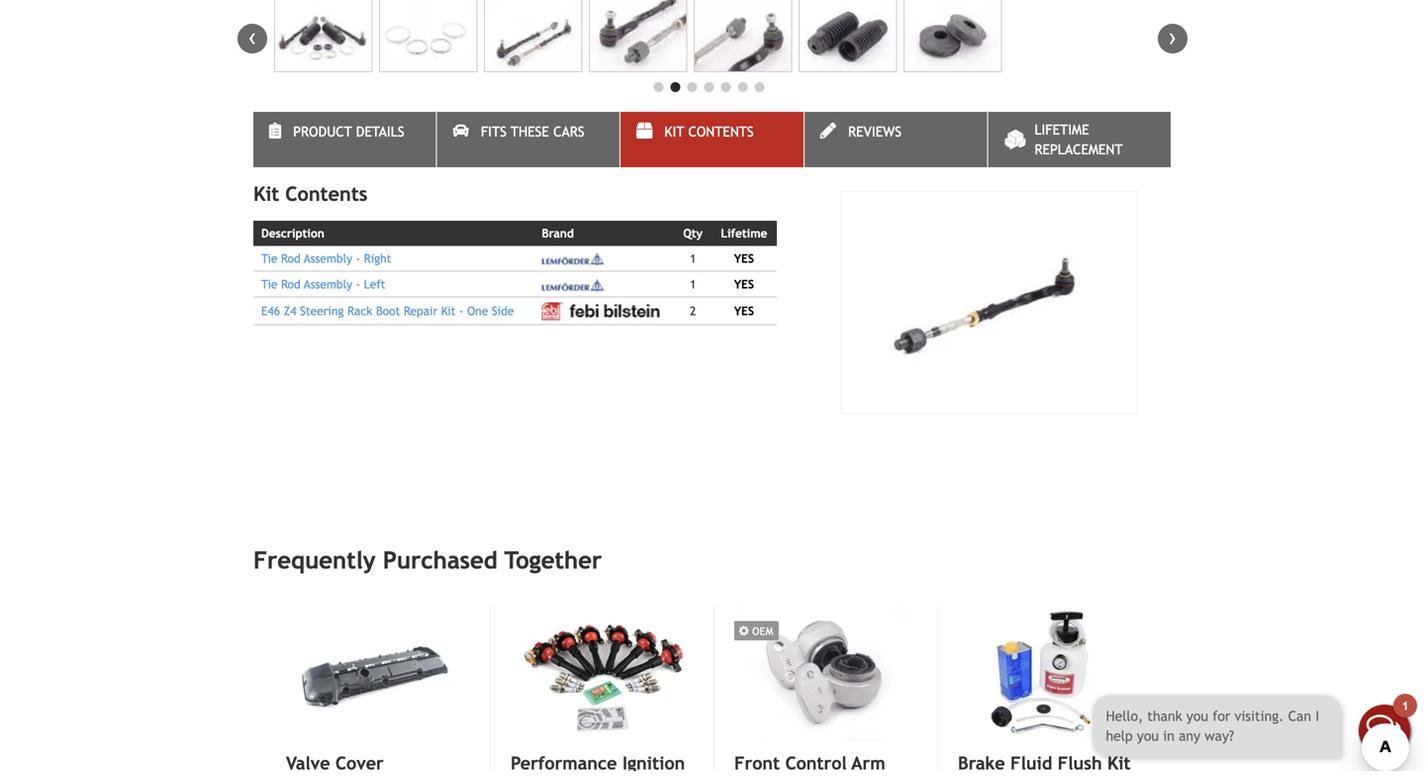 Task type: describe. For each thing, give the bounding box(es) containing it.
fits
[[481, 124, 507, 140]]

fits these cars link
[[437, 112, 620, 167]]

1 vertical spatial kit contents
[[253, 182, 368, 206]]

2
[[690, 304, 696, 318]]

details
[[356, 124, 404, 140]]

together
[[504, 547, 602, 574]]

tie rod assembly - right
[[261, 251, 391, 265]]

3 es#3438072 - 32106777504kt - tie rod replacement kit - includes complete left and right tie rod assemblies, hardware and new boots. - assembled by ecs - bmw image from the left
[[484, 0, 582, 72]]

lifetime replacement link
[[988, 112, 1171, 167]]

yes for e46 z4 steering rack boot repair kit - one side
[[734, 304, 754, 318]]

contents inside kit contents link
[[688, 124, 754, 140]]

reviews
[[848, 124, 902, 140]]

lifetime for lifetime
[[721, 226, 767, 240]]

es#10741 - 32106777504 - tie rod assembly - right - direct replacement - lemforder - bmw image
[[841, 191, 1138, 414]]

2 es#3438072 - 32106777504kt - tie rod replacement kit - includes complete left and right tie rod assemblies, hardware and new boots. - assembled by ecs - bmw image from the left
[[379, 0, 477, 72]]

tie rod assembly - left link
[[261, 277, 386, 291]]

lemforder - corporate logo image for tie rod assembly - right
[[542, 254, 604, 265]]

› link
[[1158, 24, 1188, 54]]

e46
[[261, 304, 280, 318]]

performance ignition service kit image
[[511, 605, 692, 741]]

lifetime replacement
[[1035, 122, 1123, 158]]

6 es#3438072 - 32106777504kt - tie rod replacement kit - includes complete left and right tie rod assemblies, hardware and new boots. - assembled by ecs - bmw image from the left
[[799, 0, 897, 72]]

2 vertical spatial -
[[459, 304, 464, 318]]

these
[[511, 124, 549, 140]]

rod for tie rod assembly - left
[[281, 277, 301, 291]]

product details link
[[253, 112, 436, 167]]

qty
[[683, 226, 703, 240]]

boot
[[376, 304, 400, 318]]

0 vertical spatial kit contents
[[665, 124, 754, 140]]

5 es#3438072 - 32106777504kt - tie rod replacement kit - includes complete left and right tie rod assemblies, hardware and new boots. - assembled by ecs - bmw image from the left
[[694, 0, 792, 72]]

2 vertical spatial kit
[[441, 304, 456, 318]]

purchased
[[383, 547, 498, 574]]

cars
[[553, 124, 585, 140]]

steering
[[300, 304, 344, 318]]

side
[[492, 304, 514, 318]]

7 es#3438072 - 32106777504kt - tie rod replacement kit - includes complete left and right tie rod assemblies, hardware and new boots. - assembled by ecs - bmw image from the left
[[904, 0, 1002, 72]]

frequently
[[253, 547, 376, 574]]

tie rod assembly - right link
[[261, 251, 391, 265]]

right
[[364, 251, 391, 265]]

one
[[467, 304, 488, 318]]

0 horizontal spatial contents
[[285, 182, 368, 206]]

1 for tie rod assembly - right
[[690, 251, 696, 265]]



Task type: vqa. For each thing, say whether or not it's contained in the screenshot.
ECS to the top
no



Task type: locate. For each thing, give the bounding box(es) containing it.
1 vertical spatial lifetime
[[721, 226, 767, 240]]

1 vertical spatial assembly
[[304, 277, 352, 291]]

es#3438072 - 32106777504kt - tie rod replacement kit - includes complete left and right tie rod assemblies, hardware and new boots. - assembled by ecs - bmw image
[[274, 0, 372, 72], [379, 0, 477, 72], [484, 0, 582, 72], [589, 0, 687, 72], [694, 0, 792, 72], [799, 0, 897, 72], [904, 0, 1002, 72]]

- for left
[[356, 277, 360, 291]]

2 assembly from the top
[[304, 277, 352, 291]]

rod up z4
[[281, 277, 301, 291]]

lifetime
[[1035, 122, 1089, 138], [721, 226, 767, 240]]

tie
[[261, 251, 278, 265], [261, 277, 278, 291]]

contents
[[688, 124, 754, 140], [285, 182, 368, 206]]

- left left
[[356, 277, 360, 291]]

4 es#3438072 - 32106777504kt - tie rod replacement kit - includes complete left and right tie rod assemblies, hardware and new boots. - assembled by ecs - bmw image from the left
[[589, 0, 687, 72]]

yes for tie rod assembly - left
[[734, 277, 754, 291]]

repair
[[404, 304, 438, 318]]

kit contents link
[[621, 112, 803, 167]]

2 lemforder - corporate logo image from the top
[[542, 279, 604, 291]]

0 vertical spatial lemforder - corporate logo image
[[542, 254, 604, 265]]

assembly for right
[[304, 251, 352, 265]]

2 tie from the top
[[261, 277, 278, 291]]

0 vertical spatial assembly
[[304, 251, 352, 265]]

1 horizontal spatial lifetime
[[1035, 122, 1089, 138]]

0 horizontal spatial kit contents
[[253, 182, 368, 206]]

- for right
[[356, 251, 360, 265]]

3 yes from the top
[[734, 304, 754, 318]]

reviews link
[[804, 112, 987, 167]]

0 vertical spatial tie
[[261, 251, 278, 265]]

product details
[[293, 124, 404, 140]]

2 1 from the top
[[690, 277, 696, 291]]

front control arm bushing set image
[[734, 605, 916, 741]]

1 yes from the top
[[734, 251, 754, 265]]

tie down description at the top of the page
[[261, 251, 278, 265]]

1 vertical spatial rod
[[281, 277, 301, 291]]

lifetime up replacement
[[1035, 122, 1089, 138]]

lemforder - corporate logo image down brand
[[542, 254, 604, 265]]

tie for tie rod assembly - right
[[261, 251, 278, 265]]

rack
[[347, 304, 372, 318]]

1 vertical spatial lemforder - corporate logo image
[[542, 279, 604, 291]]

z4
[[284, 304, 296, 318]]

tie up e46
[[261, 277, 278, 291]]

0 horizontal spatial lifetime
[[721, 226, 767, 240]]

2 vertical spatial yes
[[734, 304, 754, 318]]

0 vertical spatial lifetime
[[1035, 122, 1089, 138]]

tie rod assembly - left
[[261, 277, 386, 291]]

e46 z4 steering rack boot repair kit - one side
[[261, 304, 514, 318]]

2 rod from the top
[[281, 277, 301, 291]]

lemforder - corporate logo image for tie rod assembly - left
[[542, 279, 604, 291]]

e46 z4 steering rack boot repair kit - one side link
[[261, 304, 514, 318]]

1 assembly from the top
[[304, 251, 352, 265]]

replacement
[[1035, 142, 1123, 158]]

kit contents
[[665, 124, 754, 140], [253, 182, 368, 206]]

fits these cars
[[481, 124, 585, 140]]

1 down 'qty'
[[690, 251, 696, 265]]

- left right
[[356, 251, 360, 265]]

1 lemforder - corporate logo image from the top
[[542, 254, 604, 265]]

lemforder - corporate logo image
[[542, 254, 604, 265], [542, 279, 604, 291]]

1 horizontal spatial kit
[[441, 304, 456, 318]]

assembly
[[304, 251, 352, 265], [304, 277, 352, 291]]

1 up 2
[[690, 277, 696, 291]]

- left one
[[459, 304, 464, 318]]

‹ link
[[238, 24, 267, 54]]

1 vertical spatial -
[[356, 277, 360, 291]]

1 vertical spatial contents
[[285, 182, 368, 206]]

lifetime for lifetime replacement
[[1035, 122, 1089, 138]]

rod
[[281, 251, 301, 265], [281, 277, 301, 291]]

product
[[293, 124, 352, 140]]

assembly for left
[[304, 277, 352, 291]]

-
[[356, 251, 360, 265], [356, 277, 360, 291], [459, 304, 464, 318]]

1 horizontal spatial kit contents
[[665, 124, 754, 140]]

1
[[690, 251, 696, 265], [690, 277, 696, 291]]

rod for tie rod assembly - right
[[281, 251, 301, 265]]

febi - corporate logo image
[[542, 302, 661, 320]]

frequently purchased together
[[253, 547, 602, 574]]

lifetime right 'qty'
[[721, 226, 767, 240]]

valve cover image
[[286, 605, 468, 742]]

kit
[[665, 124, 684, 140], [253, 182, 279, 206], [441, 304, 456, 318]]

1 vertical spatial kit
[[253, 182, 279, 206]]

1 tie from the top
[[261, 251, 278, 265]]

1 es#3438072 - 32106777504kt - tie rod replacement kit - includes complete left and right tie rod assemblies, hardware and new boots. - assembled by ecs - bmw image from the left
[[274, 0, 372, 72]]

tie for tie rod assembly - left
[[261, 277, 278, 291]]

yes
[[734, 251, 754, 265], [734, 277, 754, 291], [734, 304, 754, 318]]

2 horizontal spatial kit
[[665, 124, 684, 140]]

description
[[261, 226, 324, 240]]

1 vertical spatial yes
[[734, 277, 754, 291]]

›
[[1169, 24, 1177, 50]]

assembly up tie rod assembly - left
[[304, 251, 352, 265]]

1 for tie rod assembly - left
[[690, 277, 696, 291]]

2 yes from the top
[[734, 277, 754, 291]]

0 vertical spatial kit
[[665, 124, 684, 140]]

0 horizontal spatial kit
[[253, 182, 279, 206]]

0 vertical spatial contents
[[688, 124, 754, 140]]

1 1 from the top
[[690, 251, 696, 265]]

0 vertical spatial -
[[356, 251, 360, 265]]

0 vertical spatial yes
[[734, 251, 754, 265]]

left
[[364, 277, 386, 291]]

lemforder - corporate logo image up 'febi - corporate logo'
[[542, 279, 604, 291]]

yes for tie rod assembly - right
[[734, 251, 754, 265]]

0 vertical spatial rod
[[281, 251, 301, 265]]

1 horizontal spatial contents
[[688, 124, 754, 140]]

brake fluid flush kit - level 1 image
[[958, 605, 1139, 741]]

lifetime inside lifetime replacement
[[1035, 122, 1089, 138]]

rod down description at the top of the page
[[281, 251, 301, 265]]

1 vertical spatial 1
[[690, 277, 696, 291]]

brand
[[542, 226, 574, 240]]

1 rod from the top
[[281, 251, 301, 265]]

0 vertical spatial 1
[[690, 251, 696, 265]]

‹
[[248, 24, 256, 50]]

assembly down tie rod assembly - right
[[304, 277, 352, 291]]

1 vertical spatial tie
[[261, 277, 278, 291]]



